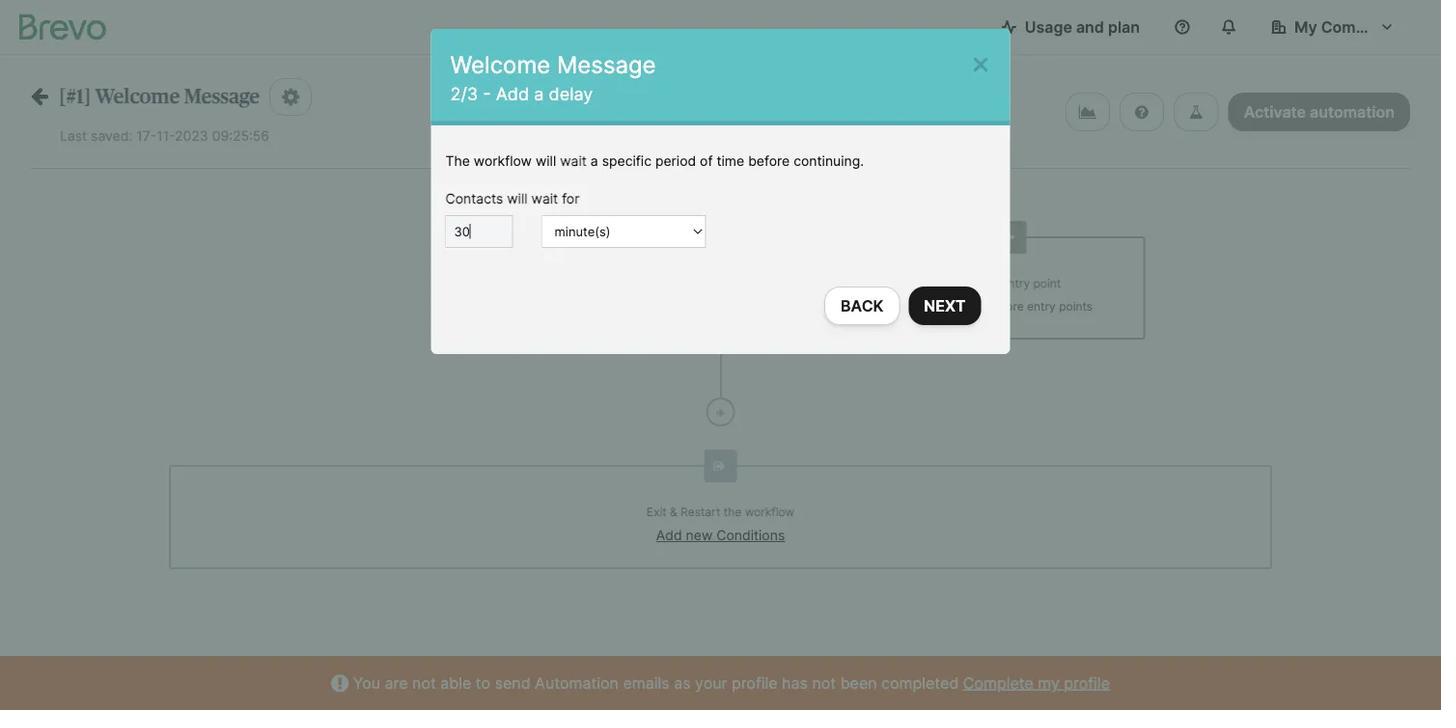 Task type: describe. For each thing, give the bounding box(es) containing it.
an
[[985, 277, 998, 291]]

add inside the add an entry point click to add more entry points
[[959, 277, 982, 291]]

next button
[[909, 287, 981, 325]]

[#1]                             welcome message
[[59, 86, 260, 106]]

identified_contacts
[[714, 300, 818, 314]]

back button
[[824, 287, 900, 325]]

1 horizontal spatial wait
[[560, 153, 587, 169]]

plan
[[1108, 17, 1140, 36]]

new
[[686, 528, 713, 544]]

delay
[[549, 83, 593, 104]]

flask image
[[1189, 104, 1203, 120]]

welcome inside welcome message 2/3 - add a delay
[[450, 50, 550, 79]]

last
[[60, 127, 87, 144]]

welcome message 2/3 - add a delay
[[450, 50, 656, 104]]

2/3
[[450, 83, 478, 104]]

my
[[1038, 674, 1060, 693]]

next
[[924, 296, 966, 315]]

time
[[717, 153, 744, 169]]

#1
[[831, 323, 844, 337]]

form containing back
[[431, 187, 1010, 340]]

11-
[[157, 127, 175, 144]]

0 vertical spatial will
[[536, 153, 556, 169]]

workflow inside exit & restart the workflow add new conditions
[[745, 505, 795, 519]]

cog image
[[282, 87, 299, 107]]

area chart image
[[1079, 104, 1097, 120]]

complete my profile
[[963, 674, 1110, 693]]

conditions
[[716, 528, 785, 544]]

complete
[[963, 674, 1034, 693]]

my company
[[1294, 17, 1392, 36]]

startpoint
[[775, 323, 828, 337]]

question circle image
[[1135, 104, 1149, 120]]

[#4] identified_contacts startpoint #1
[[688, 300, 844, 337]]

[#4] identified_contacts link
[[688, 300, 818, 314]]

complete my profile link
[[963, 674, 1110, 693]]

add
[[972, 300, 993, 314]]

contacts
[[445, 191, 503, 207]]

0 vertical spatial entry
[[1001, 277, 1030, 291]]

0 horizontal spatial welcome
[[95, 86, 180, 106]]

for
[[562, 191, 580, 207]]

× button
[[971, 43, 991, 80]]

the
[[724, 505, 742, 519]]

specific
[[602, 153, 652, 169]]

1 vertical spatial message
[[184, 86, 260, 106]]

add inside welcome message 2/3 - add a delay
[[496, 83, 529, 104]]

add inside exit & restart the workflow add new conditions
[[656, 528, 682, 544]]

1 vertical spatial entry
[[1027, 300, 1056, 314]]

usage and plan button
[[986, 8, 1155, 46]]

my company button
[[1256, 8, 1410, 46]]



Task type: vqa. For each thing, say whether or not it's contained in the screenshot.
logs associated with Event logs
no



Task type: locate. For each thing, give the bounding box(es) containing it.
0 vertical spatial message
[[557, 50, 656, 79]]

wait inside "form"
[[531, 191, 558, 207]]

0 horizontal spatial add
[[496, 83, 529, 104]]

will right contacts
[[507, 191, 528, 207]]

workflow up conditions
[[745, 505, 795, 519]]

1 horizontal spatial add
[[656, 528, 682, 544]]

None text field
[[445, 215, 513, 248]]

will inside "form"
[[507, 191, 528, 207]]

exclamation circle image
[[331, 676, 349, 692]]

usage
[[1025, 17, 1072, 36]]

[#4]
[[688, 300, 711, 314]]

will
[[536, 153, 556, 169], [507, 191, 528, 207]]

&
[[670, 505, 677, 519]]

restart
[[681, 505, 720, 519]]

0 vertical spatial workflow
[[474, 153, 532, 169]]

[#1]                             welcome message link
[[31, 85, 260, 106]]

add down the &
[[656, 528, 682, 544]]

0 horizontal spatial wait
[[531, 191, 558, 207]]

add an entry point click to add more entry points
[[928, 277, 1093, 314]]

wait up for
[[560, 153, 587, 169]]

2 vertical spatial add
[[656, 528, 682, 544]]

welcome
[[450, 50, 550, 79], [95, 86, 180, 106]]

[#1]
[[59, 86, 91, 106]]

message up 09:25:56
[[184, 86, 260, 106]]

the workflow will wait a specific period of time before continuing.
[[445, 153, 864, 169]]

add right -
[[496, 83, 529, 104]]

a left the specific
[[591, 153, 598, 169]]

1 vertical spatial wait
[[531, 191, 558, 207]]

points
[[1059, 300, 1093, 314]]

add new conditions link
[[656, 528, 785, 544]]

more
[[996, 300, 1024, 314]]

entry
[[1001, 277, 1030, 291], [1027, 300, 1056, 314]]

before
[[748, 153, 790, 169]]

welcome up -
[[450, 50, 550, 79]]

0 vertical spatial wait
[[560, 153, 587, 169]]

to
[[958, 300, 969, 314]]

continuing.
[[794, 153, 864, 169]]

profile
[[1064, 674, 1110, 693]]

click
[[928, 300, 954, 314]]

back
[[841, 296, 884, 315]]

2 horizontal spatial add
[[959, 277, 982, 291]]

add
[[496, 83, 529, 104], [959, 277, 982, 291], [656, 528, 682, 544]]

a left the delay
[[534, 83, 544, 104]]

1 horizontal spatial a
[[591, 153, 598, 169]]

1 horizontal spatial workflow
[[745, 505, 795, 519]]

none text field inside "form"
[[445, 215, 513, 248]]

period
[[655, 153, 696, 169]]

1 horizontal spatial will
[[536, 153, 556, 169]]

1 vertical spatial workflow
[[745, 505, 795, 519]]

message
[[557, 50, 656, 79], [184, 86, 260, 106]]

17-
[[136, 127, 157, 144]]

0 horizontal spatial message
[[184, 86, 260, 106]]

add left an at the top right
[[959, 277, 982, 291]]

2023
[[175, 127, 208, 144]]

exit
[[647, 505, 667, 519]]

0 horizontal spatial will
[[507, 191, 528, 207]]

workflow
[[474, 153, 532, 169], [745, 505, 795, 519]]

arrow left image
[[31, 85, 48, 105]]

entry down point
[[1027, 300, 1056, 314]]

workflow up contacts will wait for
[[474, 153, 532, 169]]

1 vertical spatial will
[[507, 191, 528, 207]]

1 vertical spatial add
[[959, 277, 982, 291]]

09:25:56
[[212, 127, 269, 144]]

saved:
[[91, 127, 133, 144]]

and
[[1076, 17, 1104, 36]]

wait
[[560, 153, 587, 169], [531, 191, 558, 207]]

form
[[431, 187, 1010, 340]]

the
[[445, 153, 470, 169]]

1 vertical spatial a
[[591, 153, 598, 169]]

of
[[700, 153, 713, 169]]

my
[[1294, 17, 1317, 36]]

0 vertical spatial welcome
[[450, 50, 550, 79]]

a inside welcome message 2/3 - add a delay
[[534, 83, 544, 104]]

×
[[971, 43, 991, 80]]

0 horizontal spatial workflow
[[474, 153, 532, 169]]

-
[[483, 83, 491, 104]]

company
[[1321, 17, 1392, 36]]

1 horizontal spatial welcome
[[450, 50, 550, 79]]

1 horizontal spatial message
[[557, 50, 656, 79]]

entry up more
[[1001, 277, 1030, 291]]

contacts will wait for
[[445, 191, 580, 207]]

wait left for
[[531, 191, 558, 207]]

will up contacts will wait for
[[536, 153, 556, 169]]

exit & restart the workflow add new conditions
[[647, 505, 795, 544]]

1 vertical spatial welcome
[[95, 86, 180, 106]]

a
[[534, 83, 544, 104], [591, 153, 598, 169]]

0 vertical spatial add
[[496, 83, 529, 104]]

message up the delay
[[557, 50, 656, 79]]

welcome up 17-
[[95, 86, 180, 106]]

0 horizontal spatial a
[[534, 83, 544, 104]]

point
[[1033, 277, 1061, 291]]

message inside welcome message 2/3 - add a delay
[[557, 50, 656, 79]]

0 vertical spatial a
[[534, 83, 544, 104]]

last saved: 17-11-2023 09:25:56
[[60, 127, 269, 144]]

usage and plan
[[1025, 17, 1140, 36]]



